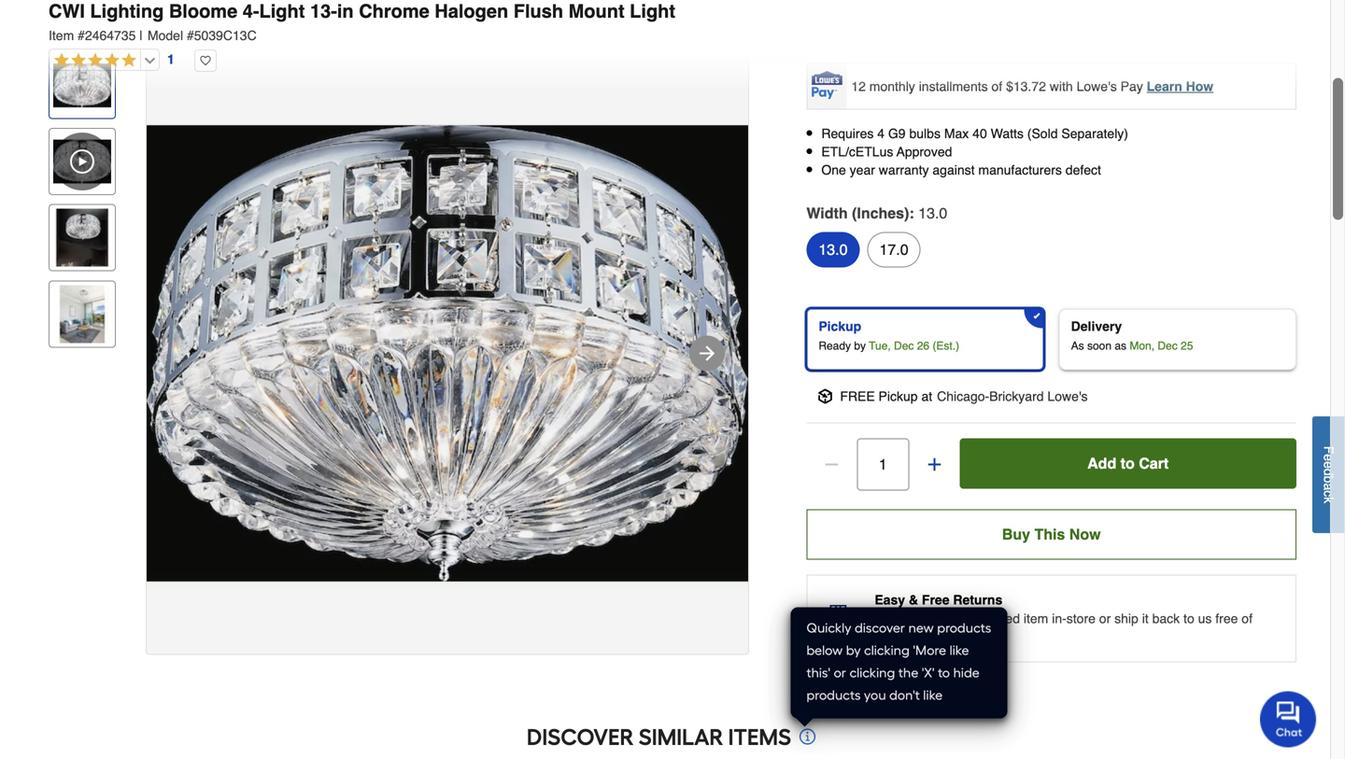 Task type: describe. For each thing, give the bounding box(es) containing it.
to inside button
[[1121, 455, 1135, 472]]

info outlined image
[[797, 726, 818, 748]]

5 stars image
[[50, 52, 136, 70]]

discover
[[855, 620, 905, 636]]

discover
[[527, 724, 634, 751]]

this'
[[807, 665, 830, 681]]

0 horizontal spatial like
[[923, 687, 943, 703]]

below
[[807, 642, 843, 658]]

one
[[821, 163, 846, 178]]

'x'
[[922, 665, 935, 681]]

pickup ready by tue, dec 26 (est.)
[[819, 319, 959, 352]]

ship
[[1114, 611, 1138, 626]]

new,
[[947, 611, 973, 626]]

tue,
[[869, 339, 891, 352]]

items
[[728, 724, 791, 751]]

g9
[[888, 126, 906, 141]]

in
[[337, 0, 354, 22]]

add to cart button
[[960, 438, 1296, 489]]

2 e from the top
[[1321, 461, 1336, 469]]

to inside easy & free returns return your new, unused item in-store or ship it back to us free of charge.
[[1184, 611, 1194, 626]]

lighting
[[90, 0, 164, 22]]

$13.72
[[1006, 79, 1046, 94]]

easy
[[875, 592, 905, 607]]

flush
[[514, 0, 563, 22]]

more
[[959, 630, 989, 645]]

1 e from the top
[[1321, 454, 1336, 461]]

quickly discover new products below by clicking 'more like this' or clicking the 'x' to hide products you don't like
[[807, 620, 991, 703]]

charge.
[[875, 630, 918, 645]]

|
[[139, 28, 143, 43]]

manufacturers
[[978, 163, 1062, 178]]

now
[[1069, 526, 1101, 543]]

returns
[[953, 592, 1003, 607]]

mount
[[569, 0, 625, 22]]

cwi lighting  #5039c13c - thumbnail2 image
[[53, 209, 111, 267]]

0 horizontal spatial of
[[992, 79, 1002, 94]]

delivery
[[1071, 319, 1122, 334]]

or inside easy & free returns return your new, unused item in-store or ship it back to us free of charge.
[[1099, 611, 1111, 626]]

2 light from the left
[[630, 0, 675, 22]]

12
[[851, 79, 866, 94]]

2 # from the left
[[187, 28, 194, 43]]

1 vertical spatial clicking
[[850, 665, 895, 681]]

this
[[1034, 526, 1065, 543]]

cart
[[1139, 455, 1169, 472]]

unused
[[977, 611, 1020, 626]]

k
[[1321, 497, 1336, 504]]

new
[[908, 620, 934, 636]]

option group containing pickup
[[799, 301, 1304, 378]]

requires
[[821, 126, 874, 141]]

1 vertical spatial learn
[[922, 630, 955, 645]]

cwi lighting bloome 4-light 13-in chrome halogen flush mount light item # 2464735 | model # 5039c13c
[[49, 0, 675, 43]]

dec inside pickup ready by tue, dec 26 (est.)
[[894, 339, 914, 352]]

1 horizontal spatial like
[[950, 642, 969, 658]]

&
[[909, 592, 918, 607]]

25
[[1181, 339, 1193, 352]]

width
[[806, 204, 848, 222]]

cwi lighting  #5039c13c - thumbnail image
[[53, 56, 111, 114]]

by inside pickup ready by tue, dec 26 (est.)
[[854, 339, 866, 352]]

against
[[933, 163, 975, 178]]

1 vertical spatial products
[[807, 687, 861, 703]]

1 vertical spatial lowe's
[[1047, 389, 1088, 404]]

buy this now button
[[806, 509, 1296, 560]]

discover similar items
[[527, 724, 791, 751]]

store
[[1066, 611, 1096, 626]]

us
[[1198, 611, 1212, 626]]

12 monthly installments of $13.72 with lowe's pay learn how
[[851, 79, 1214, 94]]

max
[[944, 126, 969, 141]]

1 horizontal spatial 13.0
[[918, 204, 947, 222]]

free
[[1215, 611, 1238, 626]]

0 vertical spatial clicking
[[864, 642, 910, 658]]

chrome
[[359, 0, 429, 22]]

c
[[1321, 490, 1336, 497]]

width (inches) : 13.0
[[806, 204, 947, 222]]

cwi lighting  #5039c13c - thumbnail3 image
[[53, 285, 111, 343]]

mon,
[[1130, 339, 1155, 352]]

f e e d b a c k button
[[1312, 416, 1345, 533]]

bulbs
[[909, 126, 941, 141]]

item
[[49, 28, 74, 43]]

return
[[875, 611, 914, 626]]

b
[[1321, 476, 1336, 483]]

requires 4 g9 bulbs max 40 watts (sold separately) etl/cetlus approved one year warranty against manufacturers defect
[[821, 126, 1128, 178]]

1
[[167, 52, 174, 67]]

back
[[1152, 611, 1180, 626]]

model
[[148, 28, 183, 43]]

learn more link
[[922, 628, 989, 647]]

(est.)
[[933, 339, 959, 352]]



Task type: vqa. For each thing, say whether or not it's contained in the screenshot.
2nd Accessible from the bottom
no



Task type: locate. For each thing, give the bounding box(es) containing it.
minus image
[[822, 455, 841, 474]]

with
[[1050, 79, 1073, 94]]

1 dec from the left
[[894, 339, 914, 352]]

by left tue,
[[854, 339, 866, 352]]

it
[[1142, 611, 1149, 626]]

e up d
[[1321, 454, 1336, 461]]

to inside the quickly discover new products below by clicking 'more like this' or clicking the 'x' to hide products you don't like
[[938, 665, 950, 681]]

delivery as soon as mon, dec 25
[[1071, 319, 1193, 352]]

1 vertical spatial of
[[1242, 611, 1253, 626]]

chat invite button image
[[1260, 691, 1317, 748]]

0 horizontal spatial #
[[78, 28, 85, 43]]

chicago-
[[937, 389, 989, 404]]

learn down your
[[922, 630, 955, 645]]

like
[[950, 642, 969, 658], [923, 687, 943, 703]]

or left the ship
[[1099, 611, 1111, 626]]

to left "us"
[[1184, 611, 1194, 626]]

0 vertical spatial learn
[[1147, 79, 1182, 94]]

of inside easy & free returns return your new, unused item in-store or ship it back to us free of charge.
[[1242, 611, 1253, 626]]

(inches)
[[852, 204, 909, 222]]

dec left 26
[[894, 339, 914, 352]]

lowe's
[[1077, 79, 1117, 94], [1047, 389, 1088, 404]]

light left 13-
[[259, 0, 305, 22]]

2 vertical spatial to
[[938, 665, 950, 681]]

how
[[1186, 79, 1214, 94]]

lowes pay logo image
[[808, 71, 846, 99]]

of left the $13.72
[[992, 79, 1002, 94]]

# right model
[[187, 28, 194, 43]]

0 vertical spatial products
[[937, 620, 991, 636]]

0 horizontal spatial or
[[834, 665, 846, 681]]

0 horizontal spatial pickup
[[819, 319, 861, 334]]

2 dec from the left
[[1158, 339, 1178, 352]]

soon
[[1087, 339, 1112, 352]]

1 horizontal spatial dec
[[1158, 339, 1178, 352]]

you
[[864, 687, 886, 703]]

1 # from the left
[[78, 28, 85, 43]]

to right 'x' at the bottom of page
[[938, 665, 950, 681]]

Stepper number input field with increment and decrement buttons number field
[[857, 438, 909, 491]]

as
[[1071, 339, 1084, 352]]

2 horizontal spatial to
[[1184, 611, 1194, 626]]

heart outline image
[[194, 50, 217, 72]]

products down this'
[[807, 687, 861, 703]]

1 horizontal spatial learn
[[1147, 79, 1182, 94]]

1 horizontal spatial of
[[1242, 611, 1253, 626]]

0 vertical spatial by
[[854, 339, 866, 352]]

1 light from the left
[[259, 0, 305, 22]]

clicking down discover
[[864, 642, 910, 658]]

learn
[[1147, 79, 1182, 94], [922, 630, 955, 645]]

at
[[921, 389, 932, 404]]

40
[[973, 126, 987, 141]]

1 horizontal spatial #
[[187, 28, 194, 43]]

like down 'x' at the bottom of page
[[923, 687, 943, 703]]

0 horizontal spatial to
[[938, 665, 950, 681]]

option group
[[799, 301, 1304, 378]]

add to cart
[[1087, 455, 1169, 472]]

pickup image
[[818, 389, 833, 404]]

0 vertical spatial lowe's
[[1077, 79, 1117, 94]]

don't
[[889, 687, 920, 703]]

f
[[1321, 446, 1336, 454]]

as
[[1115, 339, 1127, 352]]

1 horizontal spatial to
[[1121, 455, 1135, 472]]

products
[[937, 620, 991, 636], [807, 687, 861, 703]]

plus image
[[925, 455, 944, 474]]

free pickup at chicago-brickyard lowe's
[[840, 389, 1088, 404]]

light up item number 2 4 6 4 7 3 5 and model number 5 0 3 9 c 1 3 c element
[[630, 0, 675, 22]]

watts
[[991, 126, 1024, 141]]

brickyard
[[989, 389, 1044, 404]]

a
[[1321, 483, 1336, 490]]

approved
[[897, 144, 952, 159]]

clicking up you
[[850, 665, 895, 681]]

0 horizontal spatial light
[[259, 0, 305, 22]]

learn how link
[[1147, 79, 1214, 94]]

cwi lighting  #5039c13c image
[[147, 53, 748, 654]]

separately)
[[1061, 126, 1128, 141]]

# right 'item' at the left top of page
[[78, 28, 85, 43]]

1 vertical spatial 13.0
[[819, 241, 848, 258]]

by inside the quickly discover new products below by clicking 'more like this' or clicking the 'x' to hide products you don't like
[[846, 642, 861, 658]]

f e e d b a c k
[[1321, 446, 1336, 504]]

1 vertical spatial or
[[834, 665, 846, 681]]

lowe's left pay
[[1077, 79, 1117, 94]]

like up hide
[[950, 642, 969, 658]]

to right add on the bottom right of the page
[[1121, 455, 1135, 472]]

:
[[909, 204, 914, 222]]

quickly
[[807, 620, 851, 636]]

dec
[[894, 339, 914, 352], [1158, 339, 1178, 352]]

or inside the quickly discover new products below by clicking 'more like this' or clicking the 'x' to hide products you don't like
[[834, 665, 846, 681]]

1 vertical spatial by
[[846, 642, 861, 658]]

(sold
[[1027, 126, 1058, 141]]

clicking
[[864, 642, 910, 658], [850, 665, 895, 681]]

pay
[[1121, 79, 1143, 94]]

1 horizontal spatial products
[[937, 620, 991, 636]]

installments
[[919, 79, 988, 94]]

pickup left the at
[[879, 389, 918, 404]]

13.0 down width
[[819, 241, 848, 258]]

0 vertical spatial like
[[950, 642, 969, 658]]

by right below
[[846, 642, 861, 658]]

or right this'
[[834, 665, 846, 681]]

13.0 right the :
[[918, 204, 947, 222]]

4
[[877, 126, 885, 141]]

similar
[[639, 724, 723, 751]]

13-
[[310, 0, 337, 22]]

warranty
[[879, 163, 929, 178]]

0 vertical spatial of
[[992, 79, 1002, 94]]

4-
[[243, 0, 259, 22]]

to
[[1121, 455, 1135, 472], [1184, 611, 1194, 626], [938, 665, 950, 681]]

dec left 25
[[1158, 339, 1178, 352]]

etl/cetlus
[[821, 144, 893, 159]]

or
[[1099, 611, 1111, 626], [834, 665, 846, 681]]

0 horizontal spatial learn
[[922, 630, 955, 645]]

discover similar items heading
[[527, 719, 791, 756]]

lowe's right brickyard
[[1047, 389, 1088, 404]]

0 vertical spatial to
[[1121, 455, 1135, 472]]

17.0
[[879, 241, 908, 258]]

0 vertical spatial or
[[1099, 611, 1111, 626]]

e up the b
[[1321, 461, 1336, 469]]

0 horizontal spatial products
[[807, 687, 861, 703]]

free
[[840, 389, 875, 404]]

halogen
[[435, 0, 508, 22]]

1 vertical spatial pickup
[[879, 389, 918, 404]]

'more
[[913, 642, 946, 658]]

5039c13c
[[194, 28, 257, 43]]

1 vertical spatial like
[[923, 687, 943, 703]]

the
[[898, 665, 918, 681]]

free
[[922, 592, 949, 607]]

in-
[[1052, 611, 1067, 626]]

learn right pay
[[1147, 79, 1182, 94]]

0 horizontal spatial 13.0
[[819, 241, 848, 258]]

cwi
[[49, 0, 85, 22]]

products down returns at the right of the page
[[937, 620, 991, 636]]

item number 2 4 6 4 7 3 5 and model number 5 0 3 9 c 1 3 c element
[[49, 26, 1296, 45]]

0 horizontal spatial dec
[[894, 339, 914, 352]]

easy & free returns return your new, unused item in-store or ship it back to us free of charge.
[[875, 592, 1253, 645]]

1 horizontal spatial or
[[1099, 611, 1111, 626]]

dec inside 'delivery as soon as mon, dec 25'
[[1158, 339, 1178, 352]]

year
[[850, 163, 875, 178]]

your
[[917, 611, 943, 626]]

of right free at bottom right
[[1242, 611, 1253, 626]]

0 vertical spatial pickup
[[819, 319, 861, 334]]

1 horizontal spatial light
[[630, 0, 675, 22]]

learn more
[[922, 630, 989, 645]]

defect
[[1066, 163, 1101, 178]]

e
[[1321, 454, 1336, 461], [1321, 461, 1336, 469]]

pickup inside pickup ready by tue, dec 26 (est.)
[[819, 319, 861, 334]]

1 vertical spatial to
[[1184, 611, 1194, 626]]

0 vertical spatial 13.0
[[918, 204, 947, 222]]

2464735
[[85, 28, 136, 43]]

pickup up ready
[[819, 319, 861, 334]]

d
[[1321, 469, 1336, 476]]

#
[[78, 28, 85, 43], [187, 28, 194, 43]]

ready
[[819, 339, 851, 352]]

arrow right image
[[696, 342, 718, 365]]

1 horizontal spatial pickup
[[879, 389, 918, 404]]

26
[[917, 339, 929, 352]]



